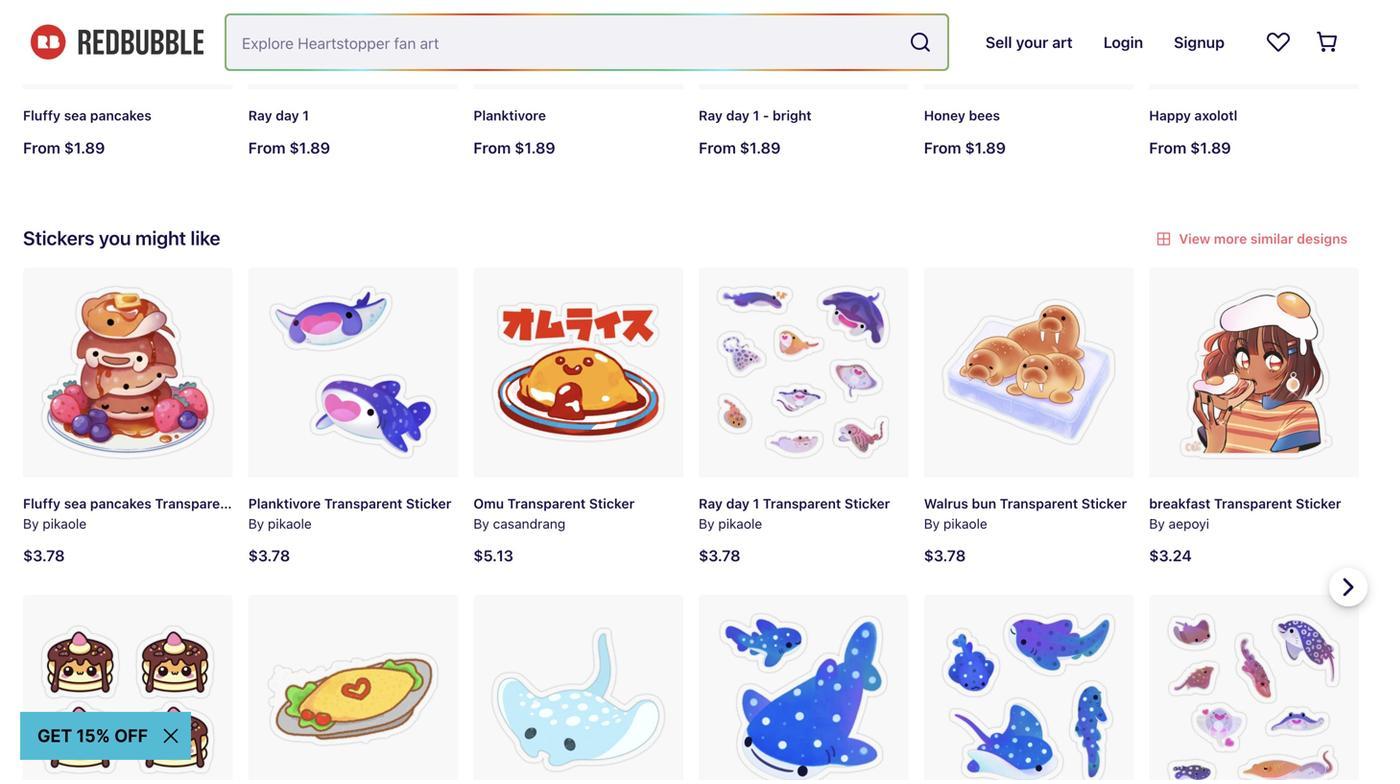 Task type: vqa. For each thing, say whether or not it's contained in the screenshot.
bun
yes



Task type: locate. For each thing, give the bounding box(es) containing it.
-
[[763, 108, 769, 123]]

sticker inside breakfast transparent sticker by aepoyi
[[1296, 496, 1342, 512]]

from $1.89 for honey bees
[[924, 139, 1006, 157]]

6 sticker from the left
[[1296, 496, 1342, 512]]

omu transparent sticker by casandrang
[[474, 496, 635, 532]]

day
[[276, 108, 299, 123], [726, 108, 750, 123], [726, 496, 750, 512]]

0 vertical spatial item preview, ray day 1 - bright designed and sold by pikaole. image
[[699, 0, 909, 89]]

$3.78 for fluffy sea pancakes transparent sticker by pikaole
[[23, 547, 65, 565]]

2 from from the left
[[248, 139, 286, 157]]

stickers you might like
[[23, 226, 220, 249]]

1 by from the left
[[23, 516, 39, 532]]

sea for fluffy sea pancakes transparent sticker by pikaole
[[64, 496, 87, 512]]

1 sea from the top
[[64, 108, 87, 123]]

1 for ray day 1
[[303, 108, 309, 123]]

4 by from the left
[[699, 516, 715, 532]]

2 fluffy from the top
[[23, 496, 61, 512]]

1 $1.89 from the left
[[64, 139, 105, 157]]

planktivore for planktivore
[[474, 108, 546, 123]]

1 vertical spatial pancakes
[[90, 496, 152, 512]]

6 by from the left
[[1149, 516, 1165, 532]]

0 horizontal spatial planktivore
[[248, 496, 321, 512]]

day inside ray day 1 transparent sticker by pikaole
[[726, 496, 750, 512]]

1 horizontal spatial item preview, ray day 1 designed and sold by pikaole. image
[[699, 268, 909, 478]]

5 $1.89 from the left
[[965, 139, 1006, 157]]

4 sticker from the left
[[845, 496, 890, 512]]

0 vertical spatial item preview, planktivore designed and sold by pikaole. image
[[474, 0, 684, 89]]

4 $1.89 from the left
[[740, 139, 781, 157]]

from $1.89
[[23, 139, 105, 157], [248, 139, 330, 157], [474, 139, 556, 157], [699, 139, 781, 157], [924, 139, 1006, 157], [1149, 139, 1231, 157]]

2 pikaole from the left
[[268, 516, 312, 532]]

by inside ray day 1 transparent sticker by pikaole
[[699, 516, 715, 532]]

ray
[[248, 108, 272, 123], [699, 108, 723, 123], [699, 496, 723, 512]]

item preview, breakfast designed and sold by aepoyi. image
[[1149, 268, 1359, 478]]

1 horizontal spatial item preview, ray day 1 - bright designed and sold by pikaole. image
[[1149, 595, 1359, 781]]

2 $1.89 from the left
[[289, 139, 330, 157]]

$1.89 for happy axolotl
[[1191, 139, 1231, 157]]

1 horizontal spatial planktivore
[[474, 108, 546, 123]]

transparent inside omu transparent sticker by casandrang
[[508, 496, 586, 512]]

from $1.89 for happy axolotl
[[1149, 139, 1231, 157]]

item preview, fluffy sea pancakes designed and sold by pikaole. image for from $1.89
[[23, 0, 233, 89]]

3 $1.89 from the left
[[515, 139, 556, 157]]

from for honey bees
[[924, 139, 962, 157]]

2 pancakes from the top
[[90, 496, 152, 512]]

5 from from the left
[[924, 139, 962, 157]]

2 sea from the top
[[64, 496, 87, 512]]

4 transparent from the left
[[763, 496, 841, 512]]

item preview, omu designed and sold by casandrang. image
[[474, 268, 684, 478]]

sea inside fluffy sea pancakes transparent sticker by pikaole
[[64, 496, 87, 512]]

1 pancakes from the top
[[90, 108, 152, 123]]

1 from $1.89 from the left
[[23, 139, 105, 157]]

$1.89 for ray day 1 - bright
[[740, 139, 781, 157]]

2 sticker from the left
[[406, 496, 452, 512]]

2 item preview, fluffy sea pancakes designed and sold by pikaole. image from the top
[[23, 268, 233, 478]]

ray for ray day 1
[[248, 108, 272, 123]]

3 sticker from the left
[[589, 496, 635, 512]]

pancakes for fluffy sea pancakes
[[90, 108, 152, 123]]

2 from $1.89 from the left
[[248, 139, 330, 157]]

2 transparent from the left
[[324, 496, 403, 512]]

sticker
[[237, 496, 282, 512], [406, 496, 452, 512], [589, 496, 635, 512], [845, 496, 890, 512], [1082, 496, 1127, 512], [1296, 496, 1342, 512]]

0 vertical spatial planktivore
[[474, 108, 546, 123]]

None field
[[227, 15, 947, 69]]

ray day 1
[[248, 108, 309, 123]]

$3.78 for ray day 1 transparent sticker by pikaole
[[699, 547, 741, 565]]

planktivore
[[474, 108, 546, 123], [248, 496, 321, 512]]

by inside omu transparent sticker by casandrang
[[474, 516, 489, 532]]

day for ray day 1 - bright
[[726, 108, 750, 123]]

6 from $1.89 from the left
[[1149, 139, 1231, 157]]

1 item preview, fluffy sea pancakes designed and sold by pikaole. image from the top
[[23, 0, 233, 89]]

by inside breakfast transparent sticker by aepoyi
[[1149, 516, 1165, 532]]

1 from from the left
[[23, 139, 60, 157]]

Search term search field
[[227, 15, 901, 69]]

1 sticker from the left
[[237, 496, 282, 512]]

0 horizontal spatial item preview, ray day 1 designed and sold by pikaole. image
[[248, 0, 458, 89]]

0 horizontal spatial item preview, planktivore designed and sold by pikaole. image
[[248, 268, 458, 478]]

by inside fluffy sea pancakes transparent sticker by pikaole
[[23, 516, 39, 532]]

0 vertical spatial fluffy
[[23, 108, 61, 123]]

planktivore for planktivore transparent sticker by pikaole
[[248, 496, 321, 512]]

0 vertical spatial pancakes
[[90, 108, 152, 123]]

item preview, planktivore designed and sold by pikaole. image
[[474, 0, 684, 89], [248, 268, 458, 478]]

pikaole inside walrus bun transparent sticker by pikaole
[[944, 516, 988, 532]]

0 vertical spatial item preview, fluffy sea pancakes designed and sold by pikaole. image
[[23, 0, 233, 89]]

from for ray day 1
[[248, 139, 286, 157]]

$1.89 for fluffy sea pancakes
[[64, 139, 105, 157]]

fluffy sea pancakes transparent sticker by pikaole
[[23, 496, 282, 532]]

1 vertical spatial item preview, ray day 1 designed and sold by pikaole. image
[[699, 268, 909, 478]]

pancakes inside fluffy sea pancakes transparent sticker by pikaole
[[90, 496, 152, 512]]

by inside walrus bun transparent sticker by pikaole
[[924, 516, 940, 532]]

1
[[303, 108, 309, 123], [753, 108, 760, 123], [753, 496, 760, 512]]

3 from from the left
[[474, 139, 511, 157]]

1 transparent from the left
[[155, 496, 233, 512]]

1 vertical spatial item preview, fluffy sea pancakes designed and sold by pikaole. image
[[23, 268, 233, 478]]

happy axolotl
[[1149, 108, 1238, 123]]

3 transparent from the left
[[508, 496, 586, 512]]

5 by from the left
[[924, 516, 940, 532]]

4 pikaole from the left
[[944, 516, 988, 532]]

5 from $1.89 from the left
[[924, 139, 1006, 157]]

from for happy axolotl
[[1149, 139, 1187, 157]]

pikaole
[[43, 516, 87, 532], [268, 516, 312, 532], [718, 516, 762, 532], [944, 516, 988, 532]]

by
[[23, 516, 39, 532], [248, 516, 264, 532], [474, 516, 489, 532], [699, 516, 715, 532], [924, 516, 940, 532], [1149, 516, 1165, 532]]

planktivore transparent sticker by pikaole
[[248, 496, 452, 532]]

$5.13
[[474, 547, 514, 565]]

casandrang
[[493, 516, 566, 532]]

might
[[135, 226, 186, 249]]

item preview, walrus bun designed and sold by pikaole. image
[[924, 268, 1134, 478]]

item preview, planktivore designed and sold by pikaole. image for $3.78
[[248, 268, 458, 478]]

breakfast
[[1149, 496, 1211, 512]]

item preview, ray day 1 - bright designed and sold by pikaole. image
[[699, 0, 909, 89], [1149, 595, 1359, 781]]

pikaole inside ray day 1 transparent sticker by pikaole
[[718, 516, 762, 532]]

like
[[191, 226, 220, 249]]

1 pikaole from the left
[[43, 516, 87, 532]]

1 $3.78 from the left
[[23, 547, 65, 565]]

sea
[[64, 108, 87, 123], [64, 496, 87, 512]]

1 for ray day 1 - bright
[[753, 108, 760, 123]]

1 for ray day 1 transparent sticker by pikaole
[[753, 496, 760, 512]]

4 $3.78 from the left
[[924, 547, 966, 565]]

3 from $1.89 from the left
[[474, 139, 556, 157]]

1 vertical spatial fluffy
[[23, 496, 61, 512]]

from
[[23, 139, 60, 157], [248, 139, 286, 157], [474, 139, 511, 157], [699, 139, 736, 157], [924, 139, 962, 157], [1149, 139, 1187, 157]]

3 $3.78 from the left
[[699, 547, 741, 565]]

stickers
[[23, 226, 95, 249]]

3 pikaole from the left
[[718, 516, 762, 532]]

transparent
[[155, 496, 233, 512], [324, 496, 403, 512], [508, 496, 586, 512], [763, 496, 841, 512], [1000, 496, 1078, 512], [1214, 496, 1293, 512]]

0 horizontal spatial item preview, ray day 1 - bright designed and sold by pikaole. image
[[699, 0, 909, 89]]

2 $3.78 from the left
[[248, 547, 290, 565]]

walrus bun transparent sticker by pikaole
[[924, 496, 1127, 532]]

0 vertical spatial sea
[[64, 108, 87, 123]]

5 sticker from the left
[[1082, 496, 1127, 512]]

1 horizontal spatial item preview, planktivore designed and sold by pikaole. image
[[474, 0, 684, 89]]

fluffy inside fluffy sea pancakes transparent sticker by pikaole
[[23, 496, 61, 512]]

0 vertical spatial item preview, ray day 1 designed and sold by pikaole. image
[[248, 0, 458, 89]]

3 by from the left
[[474, 516, 489, 532]]

fluffy for fluffy sea pancakes
[[23, 108, 61, 123]]

$1.89
[[64, 139, 105, 157], [289, 139, 330, 157], [515, 139, 556, 157], [740, 139, 781, 157], [965, 139, 1006, 157], [1191, 139, 1231, 157]]

6 transparent from the left
[[1214, 496, 1293, 512]]

transparent inside ray day 1 transparent sticker by pikaole
[[763, 496, 841, 512]]

1 vertical spatial sea
[[64, 496, 87, 512]]

5 transparent from the left
[[1000, 496, 1078, 512]]

planktivore inside planktivore transparent sticker by pikaole
[[248, 496, 321, 512]]

1 vertical spatial item preview, ray day 1 - bright designed and sold by pikaole. image
[[1149, 595, 1359, 781]]

axolotl
[[1195, 108, 1238, 123]]

1 fluffy from the top
[[23, 108, 61, 123]]

pikaole inside planktivore transparent sticker by pikaole
[[268, 516, 312, 532]]

$3.78 for walrus bun transparent sticker by pikaole
[[924, 547, 966, 565]]

item preview, ray day 1 designed and sold by pikaole. image
[[248, 0, 458, 89], [699, 268, 909, 478]]

item preview, ray day 1 designed and sold by pikaole. image for from $1.89
[[248, 0, 458, 89]]

4 from $1.89 from the left
[[699, 139, 781, 157]]

pancakes
[[90, 108, 152, 123], [90, 496, 152, 512]]

item preview, fluffy sea pancakes designed and sold by pikaole. image
[[23, 0, 233, 89], [23, 268, 233, 478]]

item preview, honey bees designed and sold by pikaole. image
[[924, 0, 1134, 89]]

ray day 1 - bright
[[699, 108, 812, 123]]

1 vertical spatial planktivore
[[248, 496, 321, 512]]

2 by from the left
[[248, 516, 264, 532]]

6 $1.89 from the left
[[1191, 139, 1231, 157]]

4 from from the left
[[699, 139, 736, 157]]

$3.78
[[23, 547, 65, 565], [248, 547, 290, 565], [699, 547, 741, 565], [924, 547, 966, 565]]

6 from from the left
[[1149, 139, 1187, 157]]

1 vertical spatial item preview, planktivore designed and sold by pikaole. image
[[248, 268, 458, 478]]

from $1.89 for ray day 1 - bright
[[699, 139, 781, 157]]

fluffy
[[23, 108, 61, 123], [23, 496, 61, 512]]

1 inside ray day 1 transparent sticker by pikaole
[[753, 496, 760, 512]]



Task type: describe. For each thing, give the bounding box(es) containing it.
day for ray day 1
[[276, 108, 299, 123]]

$3.24
[[1149, 547, 1192, 565]]

ray inside ray day 1 transparent sticker by pikaole
[[699, 496, 723, 512]]

item preview, ray day 1 designed and sold by pikaole. image for $3.78
[[699, 268, 909, 478]]

pikaole inside fluffy sea pancakes transparent sticker by pikaole
[[43, 516, 87, 532]]

from $1.89 for fluffy sea pancakes
[[23, 139, 105, 157]]

transparent inside planktivore transparent sticker by pikaole
[[324, 496, 403, 512]]

by inside planktivore transparent sticker by pikaole
[[248, 516, 264, 532]]

$1.89 for ray day 1
[[289, 139, 330, 157]]

from $1.89 for ray day 1
[[248, 139, 330, 157]]

happy
[[1149, 108, 1191, 123]]

pancakes for fluffy sea pancakes transparent sticker by pikaole
[[90, 496, 152, 512]]

$1.89 for planktivore
[[515, 139, 556, 157]]

transparent inside walrus bun transparent sticker by pikaole
[[1000, 496, 1078, 512]]

aepoyi
[[1169, 516, 1210, 532]]

ray day 1 transparent sticker by pikaole
[[699, 496, 890, 532]]

item preview, fluffy sea pancakes designed and sold by pikaole. image for $3.78
[[23, 268, 233, 478]]

sticker inside fluffy sea pancakes transparent sticker by pikaole
[[237, 496, 282, 512]]

transparent inside breakfast transparent sticker by aepoyi
[[1214, 496, 1293, 512]]

from for fluffy sea pancakes
[[23, 139, 60, 157]]

fluffy for fluffy sea pancakes transparent sticker by pikaole
[[23, 496, 61, 512]]

bun
[[972, 496, 997, 512]]

bees
[[969, 108, 1000, 123]]

$1.89 for honey bees
[[965, 139, 1006, 157]]

sea for fluffy sea pancakes
[[64, 108, 87, 123]]

walrus
[[924, 496, 969, 512]]

item preview,  cute pancake  designed and sold by kawaiiicraze. image
[[23, 595, 233, 781]]

item preview, manta ray designed and sold by nozuki. image
[[474, 595, 684, 781]]

from for planktivore
[[474, 139, 511, 157]]

redbubble logo image
[[31, 25, 204, 60]]

fluffy sea pancakes
[[23, 108, 152, 123]]

honey bees
[[924, 108, 1000, 123]]

from for ray day 1 - bright
[[699, 139, 736, 157]]

item preview, planktivore designed and sold by pikaole. image for from $1.89
[[474, 0, 684, 89]]

$3.78 for planktivore transparent sticker by pikaole
[[248, 547, 290, 565]]

item preview, kawaii japanese omurice delicious food designed and sold by glwithus. image
[[248, 595, 458, 781]]

breakfast transparent sticker by aepoyi
[[1149, 496, 1342, 532]]

sticker inside ray day 1 transparent sticker by pikaole
[[845, 496, 890, 512]]

item preview, polka dot shark designed and sold by pikaole. image
[[699, 595, 909, 781]]

item preview, polka dot shark - dark designed and sold by pikaole. image
[[924, 595, 1134, 781]]

transparent inside fluffy sea pancakes transparent sticker by pikaole
[[155, 496, 233, 512]]

day for ray day 1 transparent sticker by pikaole
[[726, 496, 750, 512]]

omu
[[474, 496, 504, 512]]

ray for ray day 1 - bright
[[699, 108, 723, 123]]

item preview, happy axolotl designed and sold by pikaole. image
[[1149, 0, 1359, 89]]

you
[[99, 226, 131, 249]]

from $1.89 for planktivore
[[474, 139, 556, 157]]

sticker inside omu transparent sticker by casandrang
[[589, 496, 635, 512]]

honey
[[924, 108, 966, 123]]

sticker inside planktivore transparent sticker by pikaole
[[406, 496, 452, 512]]

sticker inside walrus bun transparent sticker by pikaole
[[1082, 496, 1127, 512]]

bright
[[773, 108, 812, 123]]



